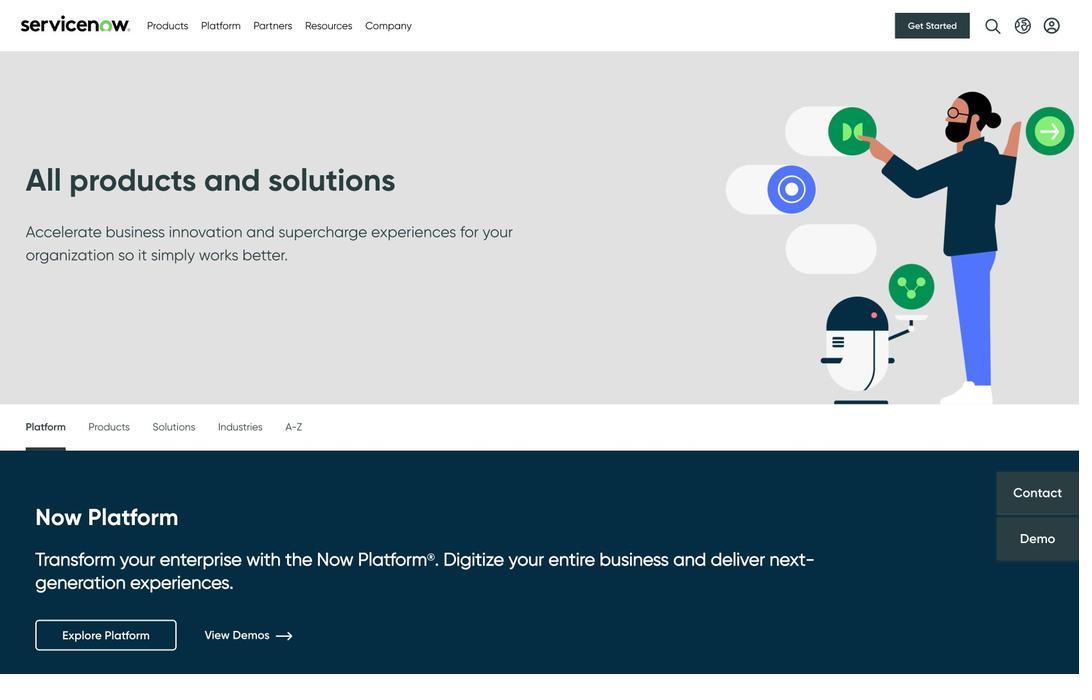 Task type: describe. For each thing, give the bounding box(es) containing it.
servicenow products by category image
[[726, 51, 1079, 405]]

select your country image
[[1015, 18, 1031, 34]]



Task type: locate. For each thing, give the bounding box(es) containing it.
servicenow image
[[19, 15, 132, 32]]

go to servicenow account image
[[1044, 18, 1060, 34]]



Task type: vqa. For each thing, say whether or not it's contained in the screenshot.
Customers
no



